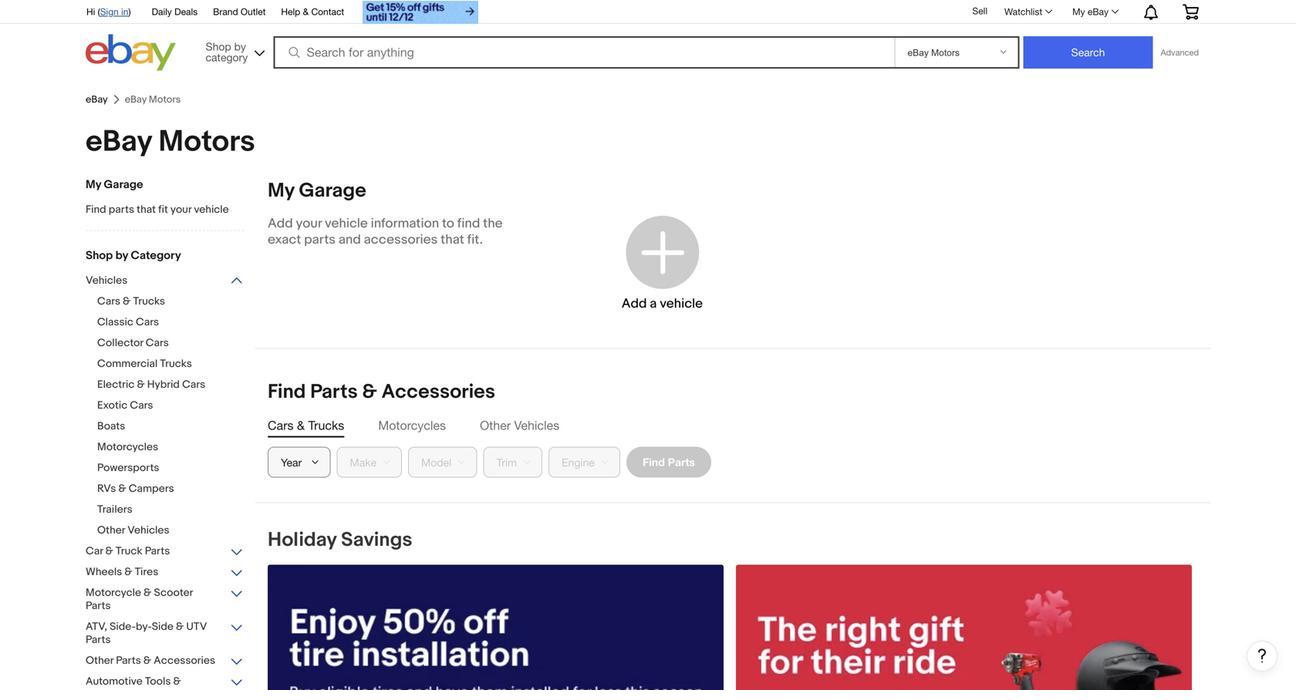 Task type: vqa. For each thing, say whether or not it's contained in the screenshot.
Parts in the button
yes



Task type: describe. For each thing, give the bounding box(es) containing it.
parts inside 'button'
[[668, 456, 695, 469]]

vehicles button
[[86, 274, 244, 289]]

trailers link
[[97, 503, 255, 518]]

to
[[442, 216, 454, 232]]

find parts & accessories
[[268, 380, 495, 404]]

help & contact
[[281, 6, 344, 17]]

collector
[[97, 337, 143, 350]]

vehicle for add a vehicle
[[660, 296, 703, 312]]

shop for shop by category
[[206, 40, 231, 53]]

side
[[152, 621, 174, 634]]

help
[[281, 6, 300, 17]]

vehicle for add your vehicle information to find the exact parts and accessories that fit.
[[325, 216, 368, 232]]

fit.
[[467, 232, 483, 248]]

deals
[[174, 6, 198, 17]]

add a vehicle button
[[567, 194, 758, 333]]

2 vertical spatial vehicles
[[127, 524, 169, 537]]

rvs & campers link
[[97, 483, 255, 497]]

hi
[[86, 6, 95, 17]]

shop by category
[[206, 40, 248, 64]]

commercial trucks link
[[97, 358, 255, 372]]

2 vertical spatial other
[[86, 655, 113, 668]]

classic cars link
[[97, 316, 255, 331]]

get an extra 15% off image
[[363, 1, 478, 24]]

1 vertical spatial other
[[97, 524, 125, 537]]

boats
[[97, 420, 125, 433]]

electric
[[97, 378, 135, 392]]

exotic cars link
[[97, 399, 255, 414]]

savings
[[341, 528, 412, 552]]

ebay for ebay
[[86, 94, 108, 105]]

other vehicles link
[[97, 524, 255, 539]]

watchlist link
[[996, 2, 1059, 21]]

holiday savings
[[268, 528, 412, 552]]

0 horizontal spatial garage
[[104, 178, 143, 192]]

add your vehicle information to find the exact parts and accessories that fit.
[[268, 216, 503, 248]]

and
[[339, 232, 361, 248]]

daily deals link
[[152, 4, 198, 21]]

category
[[131, 249, 181, 263]]

(
[[98, 6, 100, 17]]

0 vertical spatial that
[[137, 203, 156, 216]]

0 horizontal spatial my
[[86, 178, 101, 192]]

other parts & accessories button
[[86, 655, 244, 669]]

ebay motors
[[86, 124, 255, 160]]

& inside account navigation
[[303, 6, 309, 17]]

rvs
[[97, 483, 116, 496]]

1 horizontal spatial garage
[[299, 179, 366, 203]]

motors
[[158, 124, 255, 160]]

car & truck parts button
[[86, 545, 244, 560]]

hybrid
[[147, 378, 180, 392]]

none text field inside main content
[[736, 565, 1192, 690]]

information
[[371, 216, 439, 232]]

cars & trucks link
[[97, 295, 255, 310]]

boats link
[[97, 420, 255, 435]]

trailers
[[97, 503, 132, 517]]

ebay for ebay motors
[[86, 124, 152, 160]]

hi ( sign in )
[[86, 6, 131, 17]]

0 horizontal spatial your
[[170, 203, 191, 216]]

brand outlet
[[213, 6, 266, 17]]

sell
[[972, 5, 987, 16]]

campers
[[129, 483, 174, 496]]

outlet
[[241, 6, 266, 17]]

your inside add your vehicle information to find the exact parts and accessories that fit.
[[296, 216, 322, 232]]

none submit inside shop by category banner
[[1023, 36, 1153, 69]]

find parts that fit your vehicle
[[86, 203, 229, 216]]

accessories inside the vehicles cars & trucks classic cars collector cars commercial trucks electric & hybrid cars exotic cars boats motorcycles powersports rvs & campers trailers other vehicles car & truck parts wheels & tires motorcycle & scooter parts atv, side-by-side & utv parts other parts & accessories automotive tools & supplies
[[154, 655, 215, 668]]

Search for anything text field
[[276, 38, 891, 67]]

0 horizontal spatial my garage
[[86, 178, 143, 192]]

side-
[[110, 621, 136, 634]]

shop by category button
[[199, 34, 268, 68]]

brand outlet link
[[213, 4, 266, 21]]

add for add a vehicle
[[622, 296, 647, 312]]

car
[[86, 545, 103, 558]]

advanced link
[[1153, 37, 1207, 68]]

supplies
[[86, 689, 128, 690]]

wheels & tires button
[[86, 566, 244, 581]]

ebay link
[[86, 94, 108, 105]]

category
[[206, 51, 248, 64]]

commercial
[[97, 358, 158, 371]]

exact
[[268, 232, 301, 248]]

sign
[[100, 6, 119, 17]]

classic
[[97, 316, 133, 329]]

accessories
[[364, 232, 438, 248]]

contact
[[311, 6, 344, 17]]

help & contact link
[[281, 4, 344, 21]]



Task type: locate. For each thing, give the bounding box(es) containing it.
other
[[480, 419, 511, 433], [97, 524, 125, 537], [86, 655, 113, 668]]

your shopping cart image
[[1182, 4, 1200, 19]]

2 vertical spatial find
[[643, 456, 665, 469]]

1 vertical spatial ebay
[[86, 94, 108, 105]]

1 horizontal spatial my
[[268, 179, 294, 203]]

my up exact
[[268, 179, 294, 203]]

tab list containing cars & trucks
[[268, 417, 1198, 435]]

add a vehicle image
[[622, 212, 703, 293]]

1 vertical spatial shop
[[86, 249, 113, 263]]

my ebay
[[1072, 6, 1109, 17]]

accessories inside main content
[[381, 380, 495, 404]]

1 horizontal spatial my garage
[[268, 179, 366, 203]]

0 horizontal spatial that
[[137, 203, 156, 216]]

trucks inside tab list
[[308, 419, 344, 433]]

fit
[[158, 203, 168, 216]]

the
[[483, 216, 503, 232]]

trucks down find parts & accessories
[[308, 419, 344, 433]]

find for find parts
[[643, 456, 665, 469]]

that left 'fit.' at the top left
[[441, 232, 464, 248]]

my inside account navigation
[[1072, 6, 1085, 17]]

1 vertical spatial accessories
[[154, 655, 215, 668]]

1 vertical spatial by
[[115, 249, 128, 263]]

my garage up exact
[[268, 179, 366, 203]]

garage up find parts that fit your vehicle
[[104, 178, 143, 192]]

watchlist
[[1004, 6, 1042, 17]]

utv
[[186, 621, 207, 634]]

None text field
[[736, 565, 1192, 690]]

motorcycles inside the vehicles cars & trucks classic cars collector cars commercial trucks electric & hybrid cars exotic cars boats motorcycles powersports rvs & campers trailers other vehicles car & truck parts wheels & tires motorcycle & scooter parts atv, side-by-side & utv parts other parts & accessories automotive tools & supplies
[[97, 441, 158, 454]]

vehicle left information
[[325, 216, 368, 232]]

shop left category on the top of page
[[86, 249, 113, 263]]

0 horizontal spatial parts
[[109, 203, 134, 216]]

0 horizontal spatial shop
[[86, 249, 113, 263]]

my ebay link
[[1064, 2, 1126, 21]]

other vehicles
[[480, 419, 559, 433]]

that
[[137, 203, 156, 216], [441, 232, 464, 248]]

1 vertical spatial add
[[622, 296, 647, 312]]

0 vertical spatial add
[[268, 216, 293, 232]]

shop by category
[[86, 249, 181, 263]]

automotive
[[86, 675, 143, 689]]

add a vehicle
[[622, 296, 703, 312]]

1 horizontal spatial find
[[268, 380, 306, 404]]

exotic
[[97, 399, 127, 412]]

brand
[[213, 6, 238, 17]]

holiday
[[268, 528, 337, 552]]

by inside shop by category
[[234, 40, 246, 53]]

1 horizontal spatial motorcycles
[[378, 419, 446, 433]]

atv, side-by-side & utv parts button
[[86, 621, 244, 648]]

find parts that fit your vehicle link
[[86, 203, 244, 218]]

automotive tools & supplies button
[[86, 675, 244, 690]]

powersports link
[[97, 462, 255, 476]]

my
[[1072, 6, 1085, 17], [86, 178, 101, 192], [268, 179, 294, 203]]

that left fit
[[137, 203, 156, 216]]

atv,
[[86, 621, 107, 634]]

shop down brand
[[206, 40, 231, 53]]

2 vertical spatial ebay
[[86, 124, 152, 160]]

0 vertical spatial other
[[480, 419, 511, 433]]

add inside button
[[622, 296, 647, 312]]

0 horizontal spatial accessories
[[154, 655, 215, 668]]

by left category on the top of page
[[115, 249, 128, 263]]

1 vertical spatial parts
[[304, 232, 336, 248]]

None submit
[[1023, 36, 1153, 69]]

add left a
[[622, 296, 647, 312]]

daily deals
[[152, 6, 198, 17]]

&
[[303, 6, 309, 17], [123, 295, 131, 308], [137, 378, 145, 392], [362, 380, 377, 404], [297, 419, 305, 433], [118, 483, 126, 496], [105, 545, 113, 558], [124, 566, 132, 579], [144, 587, 151, 600], [176, 621, 184, 634], [143, 655, 151, 668], [173, 675, 181, 689]]

)
[[128, 6, 131, 17]]

0 horizontal spatial find
[[86, 203, 106, 216]]

0 horizontal spatial add
[[268, 216, 293, 232]]

find for find parts & accessories
[[268, 380, 306, 404]]

vehicle inside button
[[660, 296, 703, 312]]

0 vertical spatial ebay
[[1088, 6, 1109, 17]]

by
[[234, 40, 246, 53], [115, 249, 128, 263]]

0 vertical spatial motorcycles
[[378, 419, 446, 433]]

motorcycles up powersports
[[97, 441, 158, 454]]

0 horizontal spatial motorcycles
[[97, 441, 158, 454]]

my garage
[[86, 178, 143, 192], [268, 179, 366, 203]]

find parts button
[[626, 447, 711, 478]]

add
[[268, 216, 293, 232], [622, 296, 647, 312]]

my right watchlist link
[[1072, 6, 1085, 17]]

0 horizontal spatial by
[[115, 249, 128, 263]]

daily
[[152, 6, 172, 17]]

add left and on the left top of page
[[268, 216, 293, 232]]

shop by category banner
[[78, 0, 1210, 75]]

vehicle right a
[[660, 296, 703, 312]]

vehicle inside add your vehicle information to find the exact parts and accessories that fit.
[[325, 216, 368, 232]]

shop inside shop by category
[[206, 40, 231, 53]]

1 horizontal spatial accessories
[[381, 380, 495, 404]]

0 vertical spatial by
[[234, 40, 246, 53]]

sign in link
[[100, 6, 128, 17]]

parts left fit
[[109, 203, 134, 216]]

truck
[[116, 545, 142, 558]]

shop
[[206, 40, 231, 53], [86, 249, 113, 263]]

cars & trucks
[[268, 419, 344, 433]]

1 horizontal spatial your
[[296, 216, 322, 232]]

powersports
[[97, 462, 159, 475]]

tires
[[135, 566, 158, 579]]

find inside 'button'
[[643, 456, 665, 469]]

help, opens dialogs image
[[1254, 648, 1270, 664]]

None text field
[[268, 565, 724, 690]]

1 horizontal spatial that
[[441, 232, 464, 248]]

wheels
[[86, 566, 122, 579]]

garage up and on the left top of page
[[299, 179, 366, 203]]

0 horizontal spatial vehicle
[[194, 203, 229, 216]]

parts left and on the left top of page
[[304, 232, 336, 248]]

vehicles
[[86, 274, 128, 287], [514, 419, 559, 433], [127, 524, 169, 537]]

by down brand outlet "link"
[[234, 40, 246, 53]]

in
[[121, 6, 128, 17]]

vehicles cars & trucks classic cars collector cars commercial trucks electric & hybrid cars exotic cars boats motorcycles powersports rvs & campers trailers other vehicles car & truck parts wheels & tires motorcycle & scooter parts atv, side-by-side & utv parts other parts & accessories automotive tools & supplies
[[86, 274, 215, 690]]

1 horizontal spatial add
[[622, 296, 647, 312]]

1 vertical spatial vehicles
[[514, 419, 559, 433]]

1 vertical spatial trucks
[[160, 358, 192, 371]]

collector cars link
[[97, 337, 255, 351]]

parts
[[109, 203, 134, 216], [304, 232, 336, 248]]

by for category
[[234, 40, 246, 53]]

1 horizontal spatial parts
[[304, 232, 336, 248]]

tab list inside main content
[[268, 417, 1198, 435]]

0 vertical spatial vehicles
[[86, 274, 128, 287]]

electric & hybrid cars link
[[97, 378, 255, 393]]

trucks
[[133, 295, 165, 308], [160, 358, 192, 371], [308, 419, 344, 433]]

1 horizontal spatial shop
[[206, 40, 231, 53]]

motorcycles
[[378, 419, 446, 433], [97, 441, 158, 454]]

motorcycles link
[[97, 441, 255, 456]]

add for add your vehicle information to find the exact parts and accessories that fit.
[[268, 216, 293, 232]]

tab list
[[268, 417, 1198, 435]]

by-
[[136, 621, 152, 634]]

motorcycle & scooter parts button
[[86, 587, 244, 614]]

2 vertical spatial trucks
[[308, 419, 344, 433]]

my up find parts that fit your vehicle
[[86, 178, 101, 192]]

2 horizontal spatial find
[[643, 456, 665, 469]]

motorcycles down find parts & accessories
[[378, 419, 446, 433]]

add inside add your vehicle information to find the exact parts and accessories that fit.
[[268, 216, 293, 232]]

your
[[170, 203, 191, 216], [296, 216, 322, 232]]

sell link
[[965, 5, 994, 16]]

my garage up find parts that fit your vehicle
[[86, 178, 143, 192]]

main content containing my garage
[[255, 179, 1278, 690]]

motorcycle
[[86, 587, 141, 600]]

advanced
[[1161, 47, 1199, 57]]

a
[[650, 296, 657, 312]]

your right fit
[[170, 203, 191, 216]]

0 vertical spatial accessories
[[381, 380, 495, 404]]

main content
[[255, 179, 1278, 690]]

1 vertical spatial motorcycles
[[97, 441, 158, 454]]

trucks down the vehicles dropdown button
[[133, 295, 165, 308]]

scooter
[[154, 587, 193, 600]]

0 vertical spatial shop
[[206, 40, 231, 53]]

vehicle right fit
[[194, 203, 229, 216]]

1 vertical spatial that
[[441, 232, 464, 248]]

vehicle
[[194, 203, 229, 216], [325, 216, 368, 232], [660, 296, 703, 312]]

your left and on the left top of page
[[296, 216, 322, 232]]

account navigation
[[78, 0, 1210, 26]]

2 horizontal spatial my
[[1072, 6, 1085, 17]]

garage
[[104, 178, 143, 192], [299, 179, 366, 203]]

find parts
[[643, 456, 695, 469]]

ebay inside account navigation
[[1088, 6, 1109, 17]]

trucks down collector cars link
[[160, 358, 192, 371]]

2 horizontal spatial vehicle
[[660, 296, 703, 312]]

find
[[457, 216, 480, 232]]

find
[[86, 203, 106, 216], [268, 380, 306, 404], [643, 456, 665, 469]]

parts inside add your vehicle information to find the exact parts and accessories that fit.
[[304, 232, 336, 248]]

0 vertical spatial find
[[86, 203, 106, 216]]

1 horizontal spatial by
[[234, 40, 246, 53]]

find for find parts that fit your vehicle
[[86, 203, 106, 216]]

shop for shop by category
[[86, 249, 113, 263]]

that inside add your vehicle information to find the exact parts and accessories that fit.
[[441, 232, 464, 248]]

1 horizontal spatial vehicle
[[325, 216, 368, 232]]

by for category
[[115, 249, 128, 263]]

0 vertical spatial trucks
[[133, 295, 165, 308]]

tools
[[145, 675, 171, 689]]

1 vertical spatial find
[[268, 380, 306, 404]]

0 vertical spatial parts
[[109, 203, 134, 216]]



